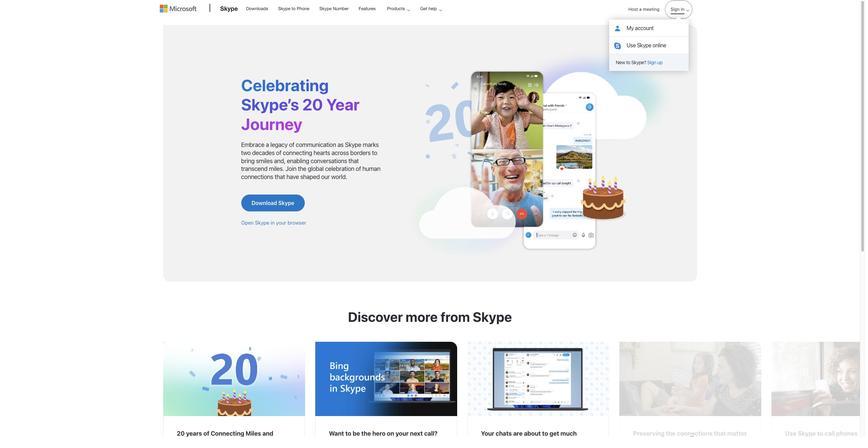 Task type: describe. For each thing, give the bounding box(es) containing it.
0 vertical spatial that
[[349, 157, 359, 165]]

discover more from skype
[[348, 309, 512, 325]]

open skype in your browser
[[241, 220, 307, 226]]

from
[[441, 309, 470, 325]]

skype number
[[320, 6, 349, 11]]

my account link
[[610, 20, 689, 37]]

transcend
[[241, 166, 268, 173]]

1 vertical spatial of
[[276, 149, 282, 156]]

connecting
[[283, 149, 312, 156]]

host
[[629, 6, 639, 12]]

bring
[[241, 157, 255, 165]]

in inside the celebrating skype's 20 year journey main content
[[271, 220, 275, 226]]

enabling
[[287, 157, 309, 165]]

account
[[636, 25, 654, 31]]

20
[[303, 95, 323, 114]]

discover
[[348, 309, 403, 325]]

celebrating
[[241, 76, 329, 95]]

downloads
[[246, 6, 268, 11]]

menu bar containing my account
[[160, 1, 701, 71]]

new to skype? sign up
[[616, 60, 663, 65]]

join
[[286, 166, 297, 173]]

the
[[298, 166, 307, 173]]

legacy
[[271, 141, 288, 148]]

in inside sign in link
[[681, 6, 685, 12]]

skype inside download skype link
[[279, 200, 295, 206]]

sign inside sign in link
[[671, 6, 680, 12]]

world.
[[332, 174, 348, 181]]

more
[[406, 309, 438, 325]]

miles.
[[269, 166, 284, 173]]

use skype online
[[627, 42, 667, 48]]

hearts
[[314, 149, 330, 156]]

to for phone
[[292, 6, 296, 11]]

get help button
[[415, 0, 448, 17]]

arrow down image
[[684, 6, 692, 15]]

celebrating skype's 20 year journey
[[241, 76, 360, 134]]

sign in
[[671, 6, 685, 12]]

use
[[627, 42, 636, 48]]

human
[[363, 166, 381, 173]]

0 vertical spatial of
[[289, 141, 295, 148]]

journey
[[241, 115, 303, 134]]

shaped
[[301, 174, 320, 181]]

open skype in your browser link
[[241, 220, 307, 226]]

2 horizontal spatial of
[[356, 166, 361, 173]]

user image
[[615, 25, 621, 32]]

get
[[421, 6, 428, 11]]

skype image
[[615, 43, 621, 49]]

download
[[252, 200, 277, 206]]

use skype online link
[[610, 37, 689, 54]]

skype to phone link
[[275, 0, 313, 17]]

marks
[[363, 141, 379, 148]]

across
[[332, 149, 349, 156]]

skype inside skype link
[[220, 5, 238, 12]]

embrace
[[241, 141, 265, 148]]

browser
[[288, 220, 307, 226]]

picture of skype modern message chat with side bar. image
[[468, 342, 610, 417]]

new
[[616, 60, 626, 65]]

as
[[338, 141, 344, 148]]



Task type: vqa. For each thing, say whether or not it's contained in the screenshot.
miles.
yes



Task type: locate. For each thing, give the bounding box(es) containing it.
1 horizontal spatial of
[[289, 141, 295, 148]]

that
[[349, 157, 359, 165], [275, 174, 285, 181]]

to left phone
[[292, 6, 296, 11]]

two
[[241, 149, 251, 156]]

0 horizontal spatial of
[[276, 149, 282, 156]]

features link
[[356, 0, 379, 17]]

great video calling with skype image
[[404, 45, 677, 261]]

downloads link
[[243, 0, 271, 17]]

0 horizontal spatial in
[[271, 220, 275, 226]]

1 vertical spatial to
[[627, 60, 631, 65]]

picture of skype light stage call in progress with bing backgrounds and text bing backgrounds in skype. image
[[315, 342, 457, 417]]

0 vertical spatial sign
[[671, 6, 680, 12]]

menu bar
[[160, 1, 701, 71]]

phone
[[297, 6, 310, 11]]

a
[[640, 6, 642, 12], [266, 141, 269, 148]]

a inside "embrace a legacy of communication as skype marks two decades of connecting hearts across borders to bring smiles and, enabling conversations that transcend miles. join the global celebration of human connections that have shaped our world."
[[266, 141, 269, 148]]

microsoft image
[[160, 5, 196, 13]]

0 horizontal spatial sign
[[648, 60, 657, 65]]

skype's
[[241, 95, 299, 114]]

skype number link
[[317, 0, 352, 17]]

up
[[658, 60, 663, 65]]

0 horizontal spatial to
[[292, 6, 296, 11]]

sign left up on the right of page
[[648, 60, 657, 65]]

borders
[[351, 149, 371, 156]]

products
[[387, 6, 405, 11]]

in left the your
[[271, 220, 275, 226]]

have
[[287, 174, 299, 181]]

a for embrace
[[266, 141, 269, 148]]

that down borders
[[349, 157, 359, 165]]

decades
[[252, 149, 275, 156]]

help
[[429, 6, 437, 11]]

your
[[276, 220, 287, 226]]

2 vertical spatial of
[[356, 166, 361, 173]]

connections
[[241, 174, 273, 181]]

skype inside use skype online link
[[638, 42, 652, 48]]

download skype
[[252, 200, 295, 206]]

to down marks
[[372, 149, 378, 156]]

sign in link
[[666, 1, 692, 18]]

0 vertical spatial in
[[681, 6, 685, 12]]

skype
[[220, 5, 238, 12], [278, 6, 291, 11], [320, 6, 332, 11], [638, 42, 652, 48], [345, 141, 362, 148], [279, 200, 295, 206], [255, 220, 270, 226], [473, 309, 512, 325]]

sign left arrow down icon
[[671, 6, 680, 12]]

my account
[[627, 25, 654, 31]]

year
[[327, 95, 360, 114]]

my
[[627, 25, 634, 31]]

1 vertical spatial that
[[275, 174, 285, 181]]

skype?
[[632, 60, 647, 65]]

that down 'miles.'
[[275, 174, 285, 181]]

skype inside skype to phone link
[[278, 6, 291, 11]]

a up decades
[[266, 141, 269, 148]]

of up connecting
[[289, 141, 295, 148]]

of
[[289, 141, 295, 148], [276, 149, 282, 156], [356, 166, 361, 173]]

in right meeting
[[681, 6, 685, 12]]

1 horizontal spatial sign
[[671, 6, 680, 12]]

communication
[[296, 141, 336, 148]]

sign
[[671, 6, 680, 12], [648, 60, 657, 65]]

get help
[[421, 6, 437, 11]]

0 horizontal spatial that
[[275, 174, 285, 181]]

sign inside menu
[[648, 60, 657, 65]]

to inside menu
[[627, 60, 631, 65]]

of left human
[[356, 166, 361, 173]]

1 horizontal spatial to
[[372, 149, 378, 156]]

skype inside "embrace a legacy of communication as skype marks two decades of connecting hearts across borders to bring smiles and, enabling conversations that transcend miles. join the global celebration of human connections that have shaped our world."
[[345, 141, 362, 148]]

download skype link
[[241, 195, 305, 212]]

skype inside skype number link
[[320, 6, 332, 11]]

smiles
[[256, 157, 273, 165]]

1 horizontal spatial a
[[640, 6, 642, 12]]

celebrating skype's 20 year journey main content
[[0, 22, 866, 438]]

of down legacy
[[276, 149, 282, 156]]

2 horizontal spatial to
[[627, 60, 631, 65]]

a inside menu bar
[[640, 6, 642, 12]]

a for host
[[640, 6, 642, 12]]

host a meeting
[[629, 6, 660, 12]]

2 vertical spatial to
[[372, 149, 378, 156]]

number
[[333, 6, 349, 11]]

meeting
[[643, 6, 660, 12]]

menu
[[610, 20, 689, 71]]

host a meeting link
[[624, 1, 665, 18]]

0 vertical spatial a
[[640, 6, 642, 12]]

in
[[681, 6, 685, 12], [271, 220, 275, 226]]

global
[[308, 166, 324, 173]]

1 horizontal spatial in
[[681, 6, 685, 12]]

to for skype?
[[627, 60, 631, 65]]

picture of skype logo and cake celebrating 20 years of skype image
[[163, 342, 305, 417]]

1 vertical spatial in
[[271, 220, 275, 226]]

1 horizontal spatial that
[[349, 157, 359, 165]]

to
[[292, 6, 296, 11], [627, 60, 631, 65], [372, 149, 378, 156]]

skype to phone
[[278, 6, 310, 11]]

features
[[359, 6, 376, 11]]

0 horizontal spatial a
[[266, 141, 269, 148]]

embrace a legacy of communication as skype marks two decades of connecting hearts across borders to bring smiles and, enabling conversations that transcend miles. join the global celebration of human connections that have shaped our world.
[[241, 141, 381, 181]]

products button
[[382, 0, 416, 17]]

a right host
[[640, 6, 642, 12]]

conversations
[[311, 157, 347, 165]]

to right new
[[627, 60, 631, 65]]

to inside "embrace a legacy of communication as skype marks two decades of connecting hearts across borders to bring smiles and, enabling conversations that transcend miles. join the global celebration of human connections that have shaped our world."
[[372, 149, 378, 156]]

and,
[[274, 157, 286, 165]]

celebration
[[325, 166, 355, 173]]

skype link
[[217, 0, 242, 19]]

1 vertical spatial sign
[[648, 60, 657, 65]]

menu containing my account
[[610, 20, 689, 71]]

0 vertical spatial to
[[292, 6, 296, 11]]

1 vertical spatial a
[[266, 141, 269, 148]]

open
[[241, 220, 254, 226]]

online
[[653, 42, 667, 48]]

our
[[321, 174, 330, 181]]



